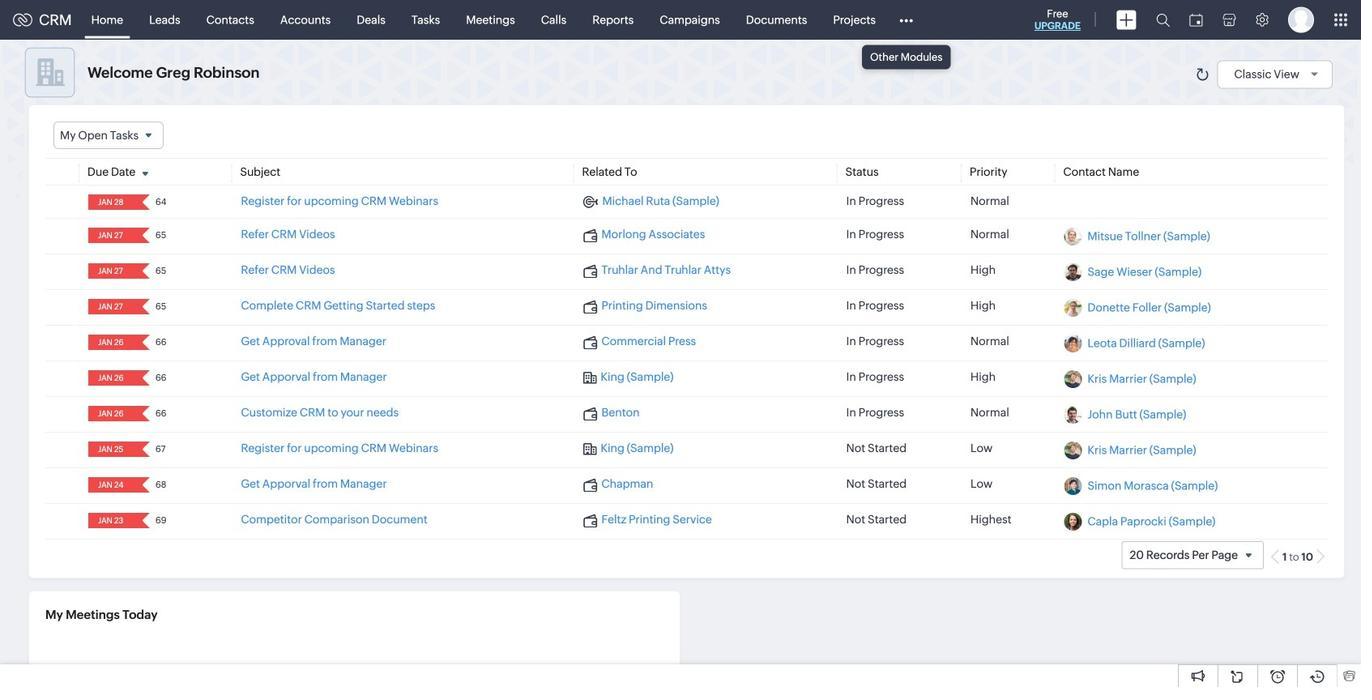 Task type: vqa. For each thing, say whether or not it's contained in the screenshot.
555-555-5555 for john- buttbenton@noemail.co m
no



Task type: locate. For each thing, give the bounding box(es) containing it.
profile image
[[1288, 7, 1314, 33]]

create menu element
[[1107, 0, 1147, 39]]

calendar image
[[1189, 13, 1203, 26]]

Other Modules field
[[889, 7, 924, 33]]

search element
[[1147, 0, 1180, 40]]

profile element
[[1279, 0, 1324, 39]]

search image
[[1156, 13, 1170, 27]]

None field
[[53, 122, 164, 149], [93, 195, 131, 210], [93, 228, 131, 243], [93, 263, 131, 279], [93, 299, 131, 315], [93, 335, 131, 350], [93, 370, 131, 386], [93, 406, 131, 421], [93, 442, 131, 457], [93, 477, 131, 493], [93, 513, 131, 528], [53, 122, 164, 149], [93, 195, 131, 210], [93, 228, 131, 243], [93, 263, 131, 279], [93, 299, 131, 315], [93, 335, 131, 350], [93, 370, 131, 386], [93, 406, 131, 421], [93, 442, 131, 457], [93, 477, 131, 493], [93, 513, 131, 528]]



Task type: describe. For each thing, give the bounding box(es) containing it.
logo image
[[13, 13, 32, 26]]

create menu image
[[1117, 10, 1137, 30]]



